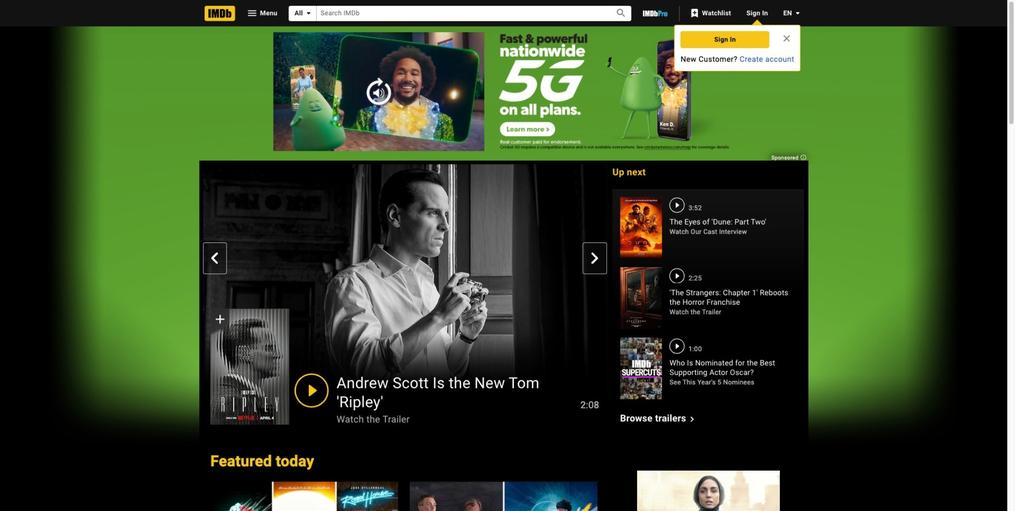 Task type: describe. For each thing, give the bounding box(es) containing it.
andrew scott is the new tom 'ripley' image
[[203, 165, 607, 392]]

2 production art image from the left
[[609, 482, 797, 512]]

chevron left inline image
[[209, 253, 221, 264]]

oscars 2024 best supporting actor nominees image
[[620, 338, 662, 400]]

home image
[[205, 6, 235, 21]]

chevron right inline image
[[589, 253, 601, 264]]

menu image
[[247, 8, 258, 19]]

the strangers: chapter 1 image
[[620, 267, 662, 329]]

andrew scott is the new tom 'ripley' element
[[203, 165, 607, 425]]

still frame image
[[410, 482, 598, 512]]

1 production art image from the left
[[211, 482, 398, 512]]

submit search image
[[616, 8, 627, 19]]

dune: part two image
[[620, 197, 662, 259]]



Task type: vqa. For each thing, say whether or not it's contained in the screenshot.
and in the Other news articles have said that Cheadle removed his name as a protest after contentious negotiations over his salary and credit in the film.
no



Task type: locate. For each thing, give the bounding box(es) containing it.
play circle outline large inline image right the strangers: chapter 1 image
[[670, 268, 685, 284]]

play circle outline large inline image for "oscars 2024 best supporting actor nominees" image
[[670, 339, 685, 354]]

sponsored content section
[[47, 0, 961, 512]]

'the watchers' image
[[0, 165, 203, 392]]

0 horizontal spatial arrow drop down image
[[303, 8, 314, 19]]

play circle outline large inline image right "oscars 2024 best supporting actor nominees" image
[[670, 339, 685, 354]]

production art image
[[211, 482, 398, 512], [609, 482, 797, 512]]

2 arrow drop down image from the left
[[792, 8, 804, 19]]

2 play circle outline large inline image from the top
[[670, 339, 685, 354]]

1 horizontal spatial production art image
[[609, 482, 797, 512]]

Search IMDb text field
[[317, 6, 605, 21]]

1 play circle outline large inline image from the top
[[670, 268, 685, 284]]

play circle outline large inline image
[[670, 268, 685, 284], [670, 339, 685, 354]]

None field
[[317, 6, 605, 21]]

add image
[[212, 312, 228, 327]]

'the watchers' element
[[0, 165, 203, 425]]

1 horizontal spatial arrow drop down image
[[792, 8, 804, 19]]

0 horizontal spatial production art image
[[211, 482, 398, 512]]

arrow drop down image
[[303, 8, 314, 19], [792, 8, 804, 19]]

chevron right image
[[686, 414, 698, 425]]

1 vertical spatial play circle outline large inline image
[[670, 339, 685, 354]]

None search field
[[289, 6, 632, 21]]

ripley image
[[211, 309, 289, 425], [211, 309, 289, 425]]

play circle outline large inline image
[[670, 198, 685, 213]]

watchlist image
[[689, 8, 700, 19]]

close image
[[781, 33, 793, 44]]

0 vertical spatial play circle outline large inline image
[[670, 268, 685, 284]]

play circle outline large inline image for the strangers: chapter 1 image
[[670, 268, 685, 284]]

1 arrow drop down image from the left
[[303, 8, 314, 19]]

group
[[0, 165, 203, 425], [203, 165, 607, 425], [211, 309, 289, 425], [211, 482, 398, 512], [410, 482, 598, 512], [609, 482, 797, 512]]



